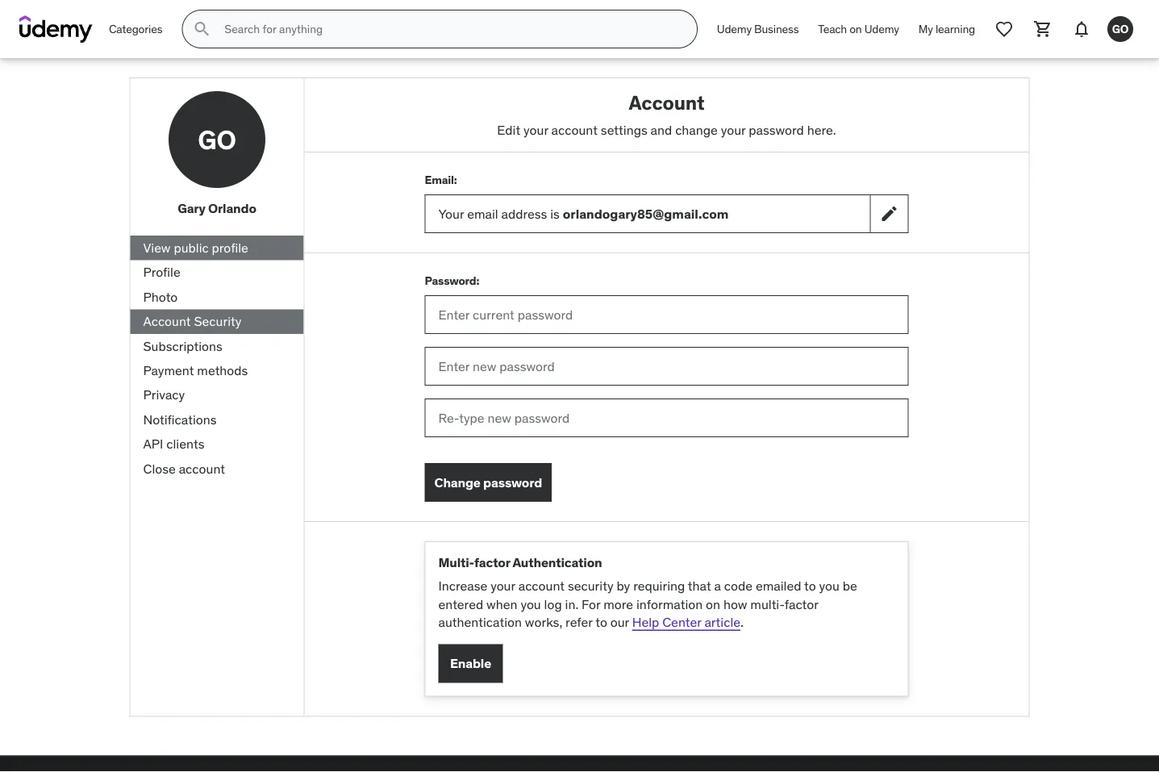 Task type: describe. For each thing, give the bounding box(es) containing it.
authentication
[[513, 554, 602, 571]]

privacy
[[143, 386, 185, 403]]

go link
[[1101, 10, 1140, 48]]

1 horizontal spatial you
[[819, 578, 840, 594]]

security
[[568, 578, 614, 594]]

profile
[[143, 264, 180, 280]]

view public profile link
[[130, 236, 304, 260]]

2 horizontal spatial your
[[721, 121, 746, 138]]

for
[[582, 596, 601, 612]]

1 horizontal spatial to
[[804, 578, 816, 594]]

be
[[843, 578, 857, 594]]

account edit your account settings and change your password here.
[[497, 90, 836, 138]]

edit email image
[[880, 204, 899, 224]]

factor inside increase your account security by requiring that a code emailed to you be entered when you log in. for more information on how multi-factor authentication works, refer to our
[[785, 596, 818, 612]]

0 horizontal spatial you
[[521, 596, 541, 612]]

increase your account security by requiring that a code emailed to you be entered when you log in. for more information on how multi-factor authentication works, refer to our
[[438, 578, 857, 630]]

0 horizontal spatial go
[[198, 123, 236, 156]]

your
[[438, 205, 464, 222]]

notifications
[[143, 411, 217, 428]]

account security link
[[130, 309, 304, 334]]

requiring
[[633, 578, 685, 594]]

view public profile profile photo account security subscriptions payment methods privacy notifications api clients close account
[[143, 239, 248, 477]]

center
[[662, 614, 701, 630]]

account inside increase your account security by requiring that a code emailed to you be entered when you log in. for more information on how multi-factor authentication works, refer to our
[[518, 578, 565, 594]]

1 horizontal spatial your
[[524, 121, 548, 138]]

profile link
[[130, 260, 304, 285]]

photo link
[[130, 285, 304, 309]]

password:
[[425, 273, 479, 288]]

wishlist image
[[995, 19, 1014, 39]]

authentication
[[438, 614, 522, 630]]

multi-factor authentication
[[438, 554, 602, 571]]

more
[[604, 596, 633, 612]]

my learning link
[[909, 10, 985, 48]]

Re-type new password password field
[[425, 399, 909, 437]]

change
[[675, 121, 718, 138]]

categories
[[109, 22, 162, 36]]

code
[[724, 578, 753, 594]]

udemy image
[[19, 15, 93, 43]]

works,
[[525, 614, 562, 630]]

udemy business link
[[707, 10, 809, 48]]

refer
[[566, 614, 593, 630]]

notifications image
[[1072, 19, 1091, 39]]

account inside account edit your account settings and change your password here.
[[551, 121, 598, 138]]

udemy business
[[717, 22, 799, 36]]

payment
[[143, 362, 194, 378]]

learning
[[936, 22, 975, 36]]

settings
[[601, 121, 648, 138]]

information
[[636, 596, 703, 612]]

api clients link
[[130, 432, 304, 456]]

Password: password field
[[425, 295, 909, 334]]

address
[[501, 205, 547, 222]]

orlando
[[208, 200, 256, 217]]

0 vertical spatial factor
[[474, 554, 510, 571]]

password inside button
[[483, 474, 542, 491]]

in.
[[565, 596, 579, 612]]

notifications link
[[130, 407, 304, 432]]

close account link
[[130, 456, 304, 481]]

on inside increase your account security by requiring that a code emailed to you be entered when you log in. for more information on how multi-factor authentication works, refer to our
[[706, 596, 720, 612]]

my learning
[[919, 22, 975, 36]]

help
[[632, 614, 659, 630]]

Search for anything text field
[[221, 15, 678, 43]]

submit search image
[[192, 19, 212, 39]]

multi-
[[750, 596, 785, 612]]

public
[[174, 239, 209, 256]]

privacy link
[[130, 383, 304, 407]]

help center article link
[[632, 614, 741, 630]]

by
[[617, 578, 630, 594]]

business
[[754, 22, 799, 36]]

.
[[741, 614, 744, 630]]



Task type: vqa. For each thing, say whether or not it's contained in the screenshot.
Previous icon
no



Task type: locate. For each thing, give the bounding box(es) containing it.
account down api clients link
[[179, 460, 225, 477]]

1 vertical spatial go
[[198, 123, 236, 156]]

go right notifications image
[[1112, 21, 1129, 36]]

is
[[550, 205, 560, 222]]

a
[[714, 578, 721, 594]]

teach
[[818, 22, 847, 36]]

0 vertical spatial password
[[749, 121, 804, 138]]

udemy left business
[[717, 22, 752, 36]]

1 horizontal spatial password
[[749, 121, 804, 138]]

and
[[651, 121, 672, 138]]

methods
[[197, 362, 248, 378]]

2 vertical spatial account
[[518, 578, 565, 594]]

email:
[[425, 172, 457, 187]]

entered
[[438, 596, 483, 612]]

article
[[705, 614, 741, 630]]

subscriptions link
[[130, 334, 304, 358]]

shopping cart with 0 items image
[[1033, 19, 1053, 39]]

here.
[[807, 121, 836, 138]]

change password button
[[425, 463, 552, 502]]

2 udemy from the left
[[865, 22, 899, 36]]

your
[[524, 121, 548, 138], [721, 121, 746, 138], [491, 578, 515, 594]]

0 horizontal spatial udemy
[[717, 22, 752, 36]]

on down a
[[706, 596, 720, 612]]

password inside account edit your account settings and change your password here.
[[749, 121, 804, 138]]

security
[[194, 313, 242, 329]]

go
[[1112, 21, 1129, 36], [198, 123, 236, 156]]

our
[[610, 614, 629, 630]]

factor
[[474, 554, 510, 571], [785, 596, 818, 612]]

photo
[[143, 288, 178, 305]]

1 vertical spatial password
[[483, 474, 542, 491]]

account inside account edit your account settings and change your password here.
[[629, 90, 705, 115]]

password
[[749, 121, 804, 138], [483, 474, 542, 491]]

to
[[804, 578, 816, 594], [596, 614, 607, 630]]

1 vertical spatial account
[[143, 313, 191, 329]]

0 horizontal spatial factor
[[474, 554, 510, 571]]

0 vertical spatial on
[[850, 22, 862, 36]]

0 vertical spatial you
[[819, 578, 840, 594]]

1 horizontal spatial udemy
[[865, 22, 899, 36]]

1 vertical spatial account
[[179, 460, 225, 477]]

account down "photo"
[[143, 313, 191, 329]]

1 horizontal spatial factor
[[785, 596, 818, 612]]

1 vertical spatial factor
[[785, 596, 818, 612]]

0 horizontal spatial on
[[706, 596, 720, 612]]

account up and
[[629, 90, 705, 115]]

go up gary orlando
[[198, 123, 236, 156]]

1 vertical spatial to
[[596, 614, 607, 630]]

your up "when"
[[491, 578, 515, 594]]

0 horizontal spatial your
[[491, 578, 515, 594]]

log
[[544, 596, 562, 612]]

udemy
[[717, 22, 752, 36], [865, 22, 899, 36]]

1 vertical spatial on
[[706, 596, 720, 612]]

to right "emailed"
[[804, 578, 816, 594]]

that
[[688, 578, 711, 594]]

1 horizontal spatial go
[[1112, 21, 1129, 36]]

categories button
[[99, 10, 172, 48]]

gary
[[178, 200, 205, 217]]

factor up increase at the left bottom of the page
[[474, 554, 510, 571]]

0 horizontal spatial password
[[483, 474, 542, 491]]

1 horizontal spatial on
[[850, 22, 862, 36]]

1 vertical spatial you
[[521, 596, 541, 612]]

password right the change
[[483, 474, 542, 491]]

0 vertical spatial account
[[551, 121, 598, 138]]

account inside the view public profile profile photo account security subscriptions payment methods privacy notifications api clients close account
[[179, 460, 225, 477]]

you up works,
[[521, 596, 541, 612]]

account inside the view public profile profile photo account security subscriptions payment methods privacy notifications api clients close account
[[143, 313, 191, 329]]

when
[[486, 596, 518, 612]]

0 vertical spatial go
[[1112, 21, 1129, 36]]

on
[[850, 22, 862, 36], [706, 596, 720, 612]]

0 horizontal spatial to
[[596, 614, 607, 630]]

your inside increase your account security by requiring that a code emailed to you be entered when you log in. for more information on how multi-factor authentication works, refer to our
[[491, 578, 515, 594]]

0 horizontal spatial account
[[143, 313, 191, 329]]

teach on udemy link
[[809, 10, 909, 48]]

enable
[[450, 655, 491, 672]]

1 horizontal spatial account
[[629, 90, 705, 115]]

Enter new password password field
[[425, 347, 909, 386]]

profile
[[212, 239, 248, 256]]

udemy left my on the top of the page
[[865, 22, 899, 36]]

your right change
[[721, 121, 746, 138]]

increase
[[438, 578, 487, 594]]

udemy inside "link"
[[717, 22, 752, 36]]

to left our
[[596, 614, 607, 630]]

account left settings
[[551, 121, 598, 138]]

help center article .
[[632, 614, 744, 630]]

0 vertical spatial account
[[629, 90, 705, 115]]

account
[[551, 121, 598, 138], [179, 460, 225, 477], [518, 578, 565, 594]]

clients
[[166, 436, 204, 452]]

orlandogary85@gmail.com
[[563, 205, 729, 222]]

payment methods link
[[130, 358, 304, 383]]

multi-
[[438, 554, 474, 571]]

your right edit
[[524, 121, 548, 138]]

0 vertical spatial to
[[804, 578, 816, 594]]

how
[[724, 596, 747, 612]]

view
[[143, 239, 171, 256]]

subscriptions
[[143, 337, 222, 354]]

password left here.
[[749, 121, 804, 138]]

account
[[629, 90, 705, 115], [143, 313, 191, 329]]

on right teach
[[850, 22, 862, 36]]

you
[[819, 578, 840, 594], [521, 596, 541, 612]]

1 udemy from the left
[[717, 22, 752, 36]]

emailed
[[756, 578, 801, 594]]

change password
[[434, 474, 542, 491]]

edit
[[497, 121, 520, 138]]

your email address is orlandogary85@gmail.com
[[438, 205, 729, 222]]

enable button
[[438, 644, 503, 683]]

change
[[434, 474, 481, 491]]

account up log
[[518, 578, 565, 594]]

email
[[467, 205, 498, 222]]

gary orlando
[[178, 200, 256, 217]]

my
[[919, 22, 933, 36]]

close
[[143, 460, 176, 477]]

factor down "emailed"
[[785, 596, 818, 612]]

you left 'be'
[[819, 578, 840, 594]]

teach on udemy
[[818, 22, 899, 36]]

api
[[143, 436, 163, 452]]



